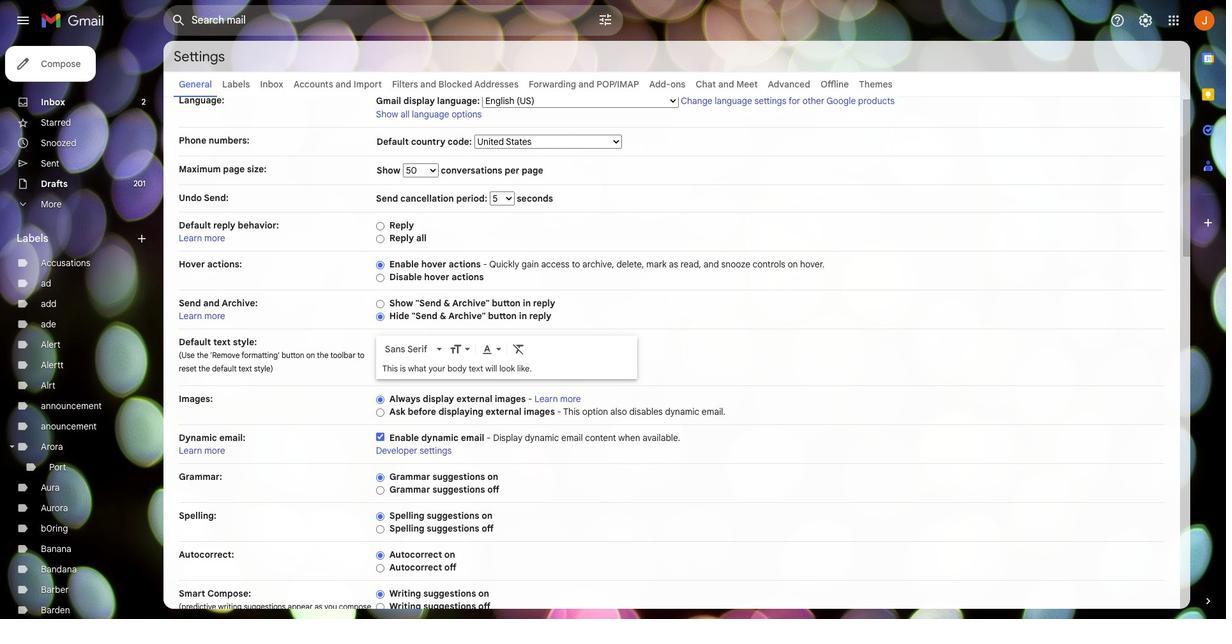 Task type: describe. For each thing, give the bounding box(es) containing it.
(use
[[179, 351, 195, 360]]

send cancellation period:
[[376, 193, 490, 204]]

send and archive: learn more
[[179, 298, 258, 322]]

ons
[[670, 79, 685, 90]]

and for pop/imap
[[578, 79, 594, 90]]

conversations per page
[[439, 165, 543, 176]]

"send for show
[[416, 298, 441, 309]]

the right reset
[[199, 364, 210, 374]]

- inside 'enable dynamic email - display dynamic email content when available. developer settings'
[[487, 432, 491, 444]]

gmail display language:
[[376, 95, 480, 107]]

remove formatting ‪(⌘\)‬ image
[[512, 343, 525, 356]]

change
[[681, 95, 712, 107]]

email:
[[219, 432, 245, 444]]

display
[[493, 432, 522, 444]]

aura link
[[41, 482, 60, 494]]

off for grammar suggestions on
[[487, 484, 499, 496]]

Always display external images radio
[[376, 395, 384, 405]]

Ask before displaying external images radio
[[376, 408, 384, 418]]

more inside send and archive: learn more
[[204, 310, 225, 322]]

- left quickly
[[483, 259, 487, 270]]

reply for hide "send & archive" button in reply
[[529, 310, 551, 322]]

accounts and import
[[294, 79, 382, 90]]

1 horizontal spatial text
[[239, 364, 252, 374]]

forwarding and pop/imap link
[[529, 79, 639, 90]]

advanced
[[768, 79, 810, 90]]

always
[[389, 393, 420, 405]]

Spelling suggestions off radio
[[376, 525, 384, 534]]

1 horizontal spatial language
[[715, 95, 752, 107]]

what
[[408, 363, 426, 374]]

themes link
[[859, 79, 893, 90]]

addresses
[[474, 79, 519, 90]]

0 vertical spatial external
[[456, 393, 492, 405]]

Autocorrect on radio
[[376, 551, 384, 561]]

b0ring
[[41, 523, 68, 534]]

autocorrect for autocorrect on
[[389, 549, 442, 561]]

in for show "send & archive" button in reply
[[523, 298, 531, 309]]

import
[[354, 79, 382, 90]]

Disable hover actions radio
[[376, 273, 384, 283]]

compose
[[41, 58, 81, 70]]

your
[[429, 363, 445, 374]]

blocked
[[438, 79, 472, 90]]

and for archive:
[[203, 298, 220, 309]]

grammar suggestions on
[[389, 471, 498, 483]]

default for default text style: (use the 'remove formatting' button on the toolbar to reset the default text style)
[[179, 337, 211, 348]]

0 horizontal spatial page
[[223, 163, 245, 175]]

1 horizontal spatial dynamic
[[525, 432, 559, 444]]

option
[[582, 406, 608, 418]]

snoozed
[[41, 137, 76, 149]]

options
[[452, 109, 482, 120]]

2 email from the left
[[561, 432, 583, 444]]

as inside smart compose: (predictive writing suggestions appear as you compose an email)
[[315, 602, 322, 612]]

barden
[[41, 605, 70, 616]]

hover for disable
[[424, 271, 449, 283]]

mark
[[646, 259, 667, 270]]

controls
[[753, 259, 785, 270]]

port link
[[49, 462, 66, 473]]

change language settings for other google products
[[681, 95, 895, 107]]

language:
[[437, 95, 480, 107]]

announcement
[[41, 400, 102, 412]]

default country code:
[[377, 136, 474, 148]]

enable dynamic email - display dynamic email content when available. developer settings
[[376, 432, 680, 457]]

disable hover actions
[[389, 271, 484, 283]]

autocorrect off
[[389, 562, 456, 573]]

anouncement
[[41, 421, 97, 432]]

gain
[[522, 259, 539, 270]]

reply for reply
[[389, 220, 414, 231]]

'remove
[[210, 351, 240, 360]]

reset
[[179, 364, 197, 374]]

1 vertical spatial inbox link
[[41, 96, 65, 108]]

2
[[142, 97, 146, 107]]

button for show "send & archive" button in reply
[[492, 298, 521, 309]]

show all language options link
[[376, 109, 482, 120]]

hover
[[179, 259, 205, 270]]

Grammar suggestions on radio
[[376, 473, 384, 483]]

enable for enable dynamic email
[[389, 432, 419, 444]]

available.
[[643, 432, 680, 444]]

settings inside 'enable dynamic email - display dynamic email content when available. developer settings'
[[420, 445, 452, 457]]

pop/imap
[[597, 79, 639, 90]]

accounts and import link
[[294, 79, 382, 90]]

and for import
[[335, 79, 351, 90]]

Show "Send & Archive" button in reply radio
[[376, 299, 384, 309]]

hover actions:
[[179, 259, 242, 270]]

per
[[505, 165, 519, 176]]

0 vertical spatial inbox link
[[260, 79, 283, 90]]

other
[[802, 95, 824, 107]]

writing suggestions on
[[389, 588, 489, 600]]

suggestions for writing suggestions on
[[423, 588, 476, 600]]

reply for show "send & archive" button in reply
[[533, 298, 555, 309]]

ade
[[41, 319, 56, 330]]

button inside default text style: (use the 'remove formatting' button on the toolbar to reset the default text style)
[[282, 351, 304, 360]]

hide
[[389, 310, 409, 322]]

Hide "Send & Archive" button in reply radio
[[376, 312, 384, 322]]

add-ons
[[649, 79, 685, 90]]

compose
[[339, 602, 371, 612]]

enable for enable hover actions
[[389, 259, 419, 270]]

ask
[[389, 406, 405, 418]]

suggestions for grammar suggestions on
[[432, 471, 485, 483]]

gmail
[[376, 95, 401, 107]]

button for hide "send & archive" button in reply
[[488, 310, 517, 322]]

sent
[[41, 158, 59, 169]]

quickly
[[489, 259, 519, 270]]

barden link
[[41, 605, 70, 616]]

learn inside default reply behavior: learn more
[[179, 232, 202, 244]]

inbox for top the inbox link
[[260, 79, 283, 90]]

reply inside default reply behavior: learn more
[[213, 220, 235, 231]]

displaying
[[438, 406, 483, 418]]

- up "ask before displaying external images - this option also disables dynamic email." on the bottom
[[528, 393, 532, 405]]

Search mail text field
[[192, 14, 562, 27]]

off for spelling suggestions on
[[482, 523, 494, 534]]

look
[[499, 363, 515, 374]]

accusations
[[41, 257, 90, 269]]

show for show
[[377, 165, 403, 176]]

default for default reply behavior: learn more
[[179, 220, 211, 231]]

size:
[[247, 163, 267, 175]]

developer settings link
[[376, 445, 452, 457]]

spelling for spelling suggestions on
[[389, 510, 424, 522]]

maximum page size:
[[179, 163, 267, 175]]

general
[[179, 79, 212, 90]]

on up spelling suggestions off
[[482, 510, 493, 522]]

0 horizontal spatial language
[[412, 109, 449, 120]]

style:
[[233, 337, 257, 348]]

and right read,
[[704, 259, 719, 270]]

on down spelling suggestions off
[[444, 549, 455, 561]]

more button
[[0, 194, 153, 215]]

learn more link for and
[[179, 310, 225, 322]]

labels link
[[222, 79, 250, 90]]

add link
[[41, 298, 56, 310]]

suggestions for spelling suggestions off
[[427, 523, 479, 534]]

2 horizontal spatial dynamic
[[665, 406, 699, 418]]

Reply radio
[[376, 221, 384, 231]]

learn more link for reply
[[179, 232, 225, 244]]

before
[[408, 406, 436, 418]]

style)
[[254, 364, 273, 374]]

all for reply
[[416, 232, 427, 244]]

on up writing suggestions off in the left bottom of the page
[[478, 588, 489, 600]]

will
[[485, 363, 497, 374]]

behavior:
[[238, 220, 279, 231]]

code:
[[448, 136, 472, 148]]

labels for the labels heading
[[17, 232, 48, 245]]

language:
[[179, 95, 224, 106]]

display for always
[[423, 393, 454, 405]]

sans serif option
[[382, 343, 434, 356]]



Task type: locate. For each thing, give the bounding box(es) containing it.
& for show
[[444, 298, 450, 309]]

settings left 'for'
[[754, 95, 786, 107]]

autocorrect:
[[179, 549, 234, 561]]

default inside default text style: (use the 'remove formatting' button on the toolbar to reset the default text style)
[[179, 337, 211, 348]]

1 horizontal spatial inbox link
[[260, 79, 283, 90]]

0 vertical spatial button
[[492, 298, 521, 309]]

0 horizontal spatial as
[[315, 602, 322, 612]]

1 vertical spatial button
[[488, 310, 517, 322]]

show up hide
[[389, 298, 413, 309]]

0 vertical spatial writing
[[389, 588, 421, 600]]

0 vertical spatial "send
[[416, 298, 441, 309]]

archive,
[[582, 259, 614, 270]]

dynamic up the developer settings link
[[421, 432, 459, 444]]

show for show "send & archive" button in reply
[[389, 298, 413, 309]]

suggestions up writing suggestions off in the left bottom of the page
[[423, 588, 476, 600]]

labels inside navigation
[[17, 232, 48, 245]]

learn more link for email:
[[179, 445, 225, 457]]

b0ring link
[[41, 523, 68, 534]]

0 vertical spatial actions
[[449, 259, 481, 270]]

labels
[[222, 79, 250, 90], [17, 232, 48, 245]]

suggestions for grammar suggestions off
[[432, 484, 485, 496]]

actions for enable
[[449, 259, 481, 270]]

Autocorrect off radio
[[376, 564, 384, 573]]

alrt
[[41, 380, 55, 391]]

main menu image
[[15, 13, 31, 28]]

1 email from the left
[[461, 432, 484, 444]]

spelling for spelling suggestions off
[[389, 523, 424, 534]]

0 horizontal spatial labels
[[17, 232, 48, 245]]

Spelling suggestions on radio
[[376, 512, 384, 522]]

formatting'
[[242, 351, 280, 360]]

inbox link
[[260, 79, 283, 90], [41, 96, 65, 108]]

0 vertical spatial this
[[382, 363, 398, 374]]

labels up language:
[[222, 79, 250, 90]]

1 vertical spatial enable
[[389, 432, 419, 444]]

autocorrect for autocorrect off
[[389, 562, 442, 573]]

show down gmail
[[376, 109, 398, 120]]

more inside dynamic email: learn more
[[204, 445, 225, 457]]

learn up '(use'
[[179, 310, 202, 322]]

send for send and archive: learn more
[[179, 298, 201, 309]]

external up displaying
[[456, 393, 492, 405]]

"send right hide
[[412, 310, 438, 322]]

"send down disable hover actions
[[416, 298, 441, 309]]

& for hide
[[440, 310, 446, 322]]

archive" down show "send & archive" button in reply
[[448, 310, 486, 322]]

undo
[[179, 192, 202, 204]]

(predictive
[[179, 602, 216, 612]]

1 vertical spatial actions
[[452, 271, 484, 283]]

this left option
[[563, 406, 580, 418]]

add-ons link
[[649, 79, 685, 90]]

0 horizontal spatial send
[[179, 298, 201, 309]]

default reply behavior: learn more
[[179, 220, 279, 244]]

in up remove formatting ‪(⌘\)‬ 'icon'
[[519, 310, 527, 322]]

spelling right spelling suggestions on radio
[[389, 510, 424, 522]]

inbox for the inbox link to the bottom
[[41, 96, 65, 108]]

enable up disable
[[389, 259, 419, 270]]

0 vertical spatial reply
[[389, 220, 414, 231]]

default
[[377, 136, 409, 148], [179, 220, 211, 231], [179, 337, 211, 348]]

off up the writing suggestions on
[[444, 562, 456, 573]]

grammar for grammar suggestions on
[[389, 471, 430, 483]]

writing right writing suggestions on radio
[[389, 588, 421, 600]]

0 vertical spatial archive"
[[452, 298, 490, 309]]

2 writing from the top
[[389, 601, 421, 612]]

spelling:
[[179, 510, 216, 522]]

reply all
[[389, 232, 427, 244]]

settings up grammar suggestions on
[[420, 445, 452, 457]]

serif
[[407, 344, 427, 355]]

all
[[401, 109, 410, 120], [416, 232, 427, 244]]

forwarding and pop/imap
[[529, 79, 639, 90]]

1 writing from the top
[[389, 588, 421, 600]]

0 horizontal spatial email
[[461, 432, 484, 444]]

1 horizontal spatial settings
[[754, 95, 786, 107]]

labels for labels link
[[222, 79, 250, 90]]

hover for enable
[[421, 259, 446, 270]]

suggestions for writing suggestions off
[[423, 601, 476, 612]]

conversations
[[441, 165, 502, 176]]

images up 'enable dynamic email - display dynamic email content when available. developer settings' at the bottom of page
[[524, 406, 555, 418]]

the right '(use'
[[197, 351, 208, 360]]

this left is
[[382, 363, 398, 374]]

archive" for show
[[452, 298, 490, 309]]

offline
[[821, 79, 849, 90]]

0 vertical spatial show
[[376, 109, 398, 120]]

archive" for hide
[[448, 310, 486, 322]]

inbox up starred
[[41, 96, 65, 108]]

the
[[197, 351, 208, 360], [317, 351, 328, 360], [199, 364, 210, 374]]

0 vertical spatial to
[[572, 259, 580, 270]]

filters and blocked addresses link
[[392, 79, 519, 90]]

suggestions down the writing suggestions on
[[423, 601, 476, 612]]

default left 'country'
[[377, 136, 409, 148]]

numbers:
[[209, 135, 249, 146]]

0 vertical spatial hover
[[421, 259, 446, 270]]

labels down more
[[17, 232, 48, 245]]

default text style: (use the 'remove formatting' button on the toolbar to reset the default text style)
[[179, 337, 365, 374]]

email)
[[189, 616, 210, 619]]

0 horizontal spatial inbox link
[[41, 96, 65, 108]]

accounts
[[294, 79, 333, 90]]

offline link
[[821, 79, 849, 90]]

1 vertical spatial writing
[[389, 601, 421, 612]]

learn inside dynamic email: learn more
[[179, 445, 202, 457]]

2 reply from the top
[[389, 232, 414, 244]]

chat and meet link
[[696, 79, 758, 90]]

compose:
[[207, 588, 251, 600]]

0 vertical spatial spelling
[[389, 510, 424, 522]]

learn down the dynamic
[[179, 445, 202, 457]]

change language settings for other google products link
[[681, 95, 895, 107]]

1 vertical spatial spelling
[[389, 523, 424, 534]]

- left option
[[557, 406, 561, 418]]

1 horizontal spatial send
[[376, 193, 398, 204]]

1 vertical spatial reply
[[533, 298, 555, 309]]

default for default country code:
[[377, 136, 409, 148]]

cancellation
[[400, 193, 454, 204]]

0 vertical spatial labels
[[222, 79, 250, 90]]

button right the "formatting'"
[[282, 351, 304, 360]]

1 vertical spatial as
[[315, 602, 322, 612]]

sent link
[[41, 158, 59, 169]]

inbox right labels link
[[260, 79, 283, 90]]

1 vertical spatial default
[[179, 220, 211, 231]]

2 vertical spatial reply
[[529, 310, 551, 322]]

images:
[[179, 393, 213, 405]]

send inside send and archive: learn more
[[179, 298, 201, 309]]

is
[[400, 363, 406, 374]]

dynamic down "ask before displaying external images - this option also disables dynamic email." on the bottom
[[525, 432, 559, 444]]

and inside send and archive: learn more
[[203, 298, 220, 309]]

tab list
[[1190, 41, 1226, 573]]

on left the hover. in the top right of the page
[[788, 259, 798, 270]]

all down gmail
[[401, 109, 410, 120]]

dynamic
[[665, 406, 699, 418], [421, 432, 459, 444], [525, 432, 559, 444]]

hover right disable
[[424, 271, 449, 283]]

writing for writing suggestions on
[[389, 588, 421, 600]]

0 horizontal spatial dynamic
[[421, 432, 459, 444]]

send
[[376, 193, 398, 204], [179, 298, 201, 309]]

alertt link
[[41, 360, 64, 371]]

autocorrect
[[389, 549, 442, 561], [389, 562, 442, 573]]

0 vertical spatial language
[[715, 95, 752, 107]]

learn more link up "ask before displaying external images - this option also disables dynamic email." on the bottom
[[535, 393, 581, 405]]

all for show
[[401, 109, 410, 120]]

1 vertical spatial display
[[423, 393, 454, 405]]

labels navigation
[[0, 41, 163, 619]]

arora link
[[41, 441, 63, 453]]

starred link
[[41, 117, 71, 128]]

suggestions down grammar suggestions on
[[432, 484, 485, 496]]

text left the style)
[[239, 364, 252, 374]]

writing right writing suggestions off option
[[389, 601, 421, 612]]

dynamic left email.
[[665, 406, 699, 418]]

spelling
[[389, 510, 424, 522], [389, 523, 424, 534]]

1 grammar from the top
[[389, 471, 430, 483]]

1 autocorrect from the top
[[389, 549, 442, 561]]

default down undo
[[179, 220, 211, 231]]

default inside default reply behavior: learn more
[[179, 220, 211, 231]]

reply down access
[[533, 298, 555, 309]]

reply right reply all radio
[[389, 232, 414, 244]]

and left archive:
[[203, 298, 220, 309]]

0 vertical spatial as
[[669, 259, 678, 270]]

snooze
[[721, 259, 750, 270]]

0 horizontal spatial this
[[382, 363, 398, 374]]

settings
[[754, 95, 786, 107], [420, 445, 452, 457]]

the left toolbar
[[317, 351, 328, 360]]

learn more link up hover actions:
[[179, 232, 225, 244]]

0 vertical spatial autocorrect
[[389, 549, 442, 561]]

suggestions up grammar suggestions off
[[432, 471, 485, 483]]

0 vertical spatial settings
[[754, 95, 786, 107]]

learn up hover
[[179, 232, 202, 244]]

0 vertical spatial inbox
[[260, 79, 283, 90]]

"send for hide
[[412, 310, 438, 322]]

and
[[335, 79, 351, 90], [420, 79, 436, 90], [578, 79, 594, 90], [718, 79, 734, 90], [704, 259, 719, 270], [203, 298, 220, 309]]

0 vertical spatial display
[[403, 95, 435, 107]]

more up hover actions:
[[204, 232, 225, 244]]

aura
[[41, 482, 60, 494]]

1 vertical spatial archive"
[[448, 310, 486, 322]]

1 horizontal spatial to
[[572, 259, 580, 270]]

inbox link up starred
[[41, 96, 65, 108]]

aurora link
[[41, 503, 68, 514]]

2 vertical spatial show
[[389, 298, 413, 309]]

more
[[204, 232, 225, 244], [204, 310, 225, 322], [560, 393, 581, 405], [204, 445, 225, 457]]

1 vertical spatial this
[[563, 406, 580, 418]]

1 horizontal spatial labels
[[222, 79, 250, 90]]

0 vertical spatial all
[[401, 109, 410, 120]]

gmail image
[[41, 8, 110, 33]]

page right per
[[522, 165, 543, 176]]

2 grammar from the top
[[389, 484, 430, 496]]

1 horizontal spatial page
[[522, 165, 543, 176]]

body
[[447, 363, 467, 374]]

0 horizontal spatial to
[[357, 351, 365, 360]]

drafts
[[41, 178, 68, 190]]

- left 'display'
[[487, 432, 491, 444]]

in down gain
[[523, 298, 531, 309]]

on inside default text style: (use the 'remove formatting' button on the toolbar to reset the default text style)
[[306, 351, 315, 360]]

enable up developer
[[389, 432, 419, 444]]

autocorrect down autocorrect on
[[389, 562, 442, 573]]

show "send & archive" button in reply
[[389, 298, 555, 309]]

1 vertical spatial hover
[[424, 271, 449, 283]]

off down the writing suggestions on
[[478, 601, 490, 612]]

0 vertical spatial images
[[495, 393, 526, 405]]

off for writing suggestions on
[[478, 601, 490, 612]]

actions up disable hover actions
[[449, 259, 481, 270]]

1 vertical spatial images
[[524, 406, 555, 418]]

0 vertical spatial grammar
[[389, 471, 430, 483]]

themes
[[859, 79, 893, 90]]

0 horizontal spatial all
[[401, 109, 410, 120]]

display for gmail
[[403, 95, 435, 107]]

1 vertical spatial to
[[357, 351, 365, 360]]

text up the 'remove
[[213, 337, 231, 348]]

as right mark
[[669, 259, 678, 270]]

1 reply from the top
[[389, 220, 414, 231]]

0 vertical spatial reply
[[213, 220, 235, 231]]

send for send cancellation period:
[[376, 193, 398, 204]]

0 vertical spatial send
[[376, 193, 398, 204]]

and for meet
[[718, 79, 734, 90]]

actions for disable
[[452, 271, 484, 283]]

1 horizontal spatial this
[[563, 406, 580, 418]]

0 horizontal spatial inbox
[[41, 96, 65, 108]]

default
[[212, 364, 237, 374]]

developer
[[376, 445, 417, 457]]

and left import
[[335, 79, 351, 90]]

grammar suggestions off
[[389, 484, 499, 496]]

hover
[[421, 259, 446, 270], [424, 271, 449, 283]]

learn more link down the dynamic
[[179, 445, 225, 457]]

& down show "send & archive" button in reply
[[440, 310, 446, 322]]

hover.
[[800, 259, 825, 270]]

Enable hover actions radio
[[376, 260, 384, 270]]

Writing suggestions on radio
[[376, 590, 384, 599]]

2 enable from the top
[[389, 432, 419, 444]]

1 vertical spatial external
[[486, 406, 522, 418]]

spelling right the spelling suggestions off option
[[389, 523, 424, 534]]

formatting options toolbar
[[380, 337, 633, 361]]

0 horizontal spatial settings
[[420, 445, 452, 457]]

1 spelling from the top
[[389, 510, 424, 522]]

images down look
[[495, 393, 526, 405]]

reply up reply all
[[389, 220, 414, 231]]

1 horizontal spatial email
[[561, 432, 583, 444]]

None search field
[[163, 5, 623, 36]]

as
[[669, 259, 678, 270], [315, 602, 322, 612]]

advanced search options image
[[593, 7, 618, 33]]

email down displaying
[[461, 432, 484, 444]]

add
[[41, 298, 56, 310]]

2 autocorrect from the top
[[389, 562, 442, 573]]

1 vertical spatial &
[[440, 310, 446, 322]]

send up reply option
[[376, 193, 398, 204]]

display up show all language options link
[[403, 95, 435, 107]]

content
[[585, 432, 616, 444]]

suggestions for spelling suggestions on
[[427, 510, 479, 522]]

0 vertical spatial default
[[377, 136, 409, 148]]

0 vertical spatial enable
[[389, 259, 419, 270]]

labels heading
[[17, 232, 135, 245]]

more down archive:
[[204, 310, 225, 322]]

settings image
[[1138, 13, 1153, 28]]

sans
[[385, 344, 405, 355]]

1 vertical spatial in
[[519, 310, 527, 322]]

page
[[223, 163, 245, 175], [522, 165, 543, 176]]

0 vertical spatial &
[[444, 298, 450, 309]]

writing for writing suggestions off
[[389, 601, 421, 612]]

email left 'content'
[[561, 432, 583, 444]]

autocorrect up autocorrect off
[[389, 549, 442, 561]]

learn up "ask before displaying external images - this option also disables dynamic email." on the bottom
[[535, 393, 558, 405]]

all down 'cancellation'
[[416, 232, 427, 244]]

as left "you"
[[315, 602, 322, 612]]

support image
[[1110, 13, 1125, 28]]

external down always display external images - learn more
[[486, 406, 522, 418]]

show down default country code:
[[377, 165, 403, 176]]

archive" up "hide "send & archive" button in reply"
[[452, 298, 490, 309]]

show for show all language options
[[376, 109, 398, 120]]

1 vertical spatial all
[[416, 232, 427, 244]]

to right access
[[572, 259, 580, 270]]

suggestions right writing
[[244, 602, 286, 612]]

1 vertical spatial language
[[412, 109, 449, 120]]

default up '(use'
[[179, 337, 211, 348]]

on down 'display'
[[487, 471, 498, 483]]

more down the dynamic
[[204, 445, 225, 457]]

1 vertical spatial labels
[[17, 232, 48, 245]]

ask before displaying external images - this option also disables dynamic email.
[[389, 406, 726, 418]]

1 vertical spatial show
[[377, 165, 403, 176]]

None checkbox
[[376, 433, 384, 441]]

actions:
[[207, 259, 242, 270]]

0 horizontal spatial text
[[213, 337, 231, 348]]

general link
[[179, 79, 212, 90]]

off down grammar suggestions on
[[487, 484, 499, 496]]

1 vertical spatial reply
[[389, 232, 414, 244]]

settings
[[174, 48, 225, 65]]

starred
[[41, 117, 71, 128]]

add-
[[649, 79, 670, 90]]

inbox link right labels link
[[260, 79, 283, 90]]

alertt
[[41, 360, 64, 371]]

grammar down the developer settings link
[[389, 471, 430, 483]]

learn inside send and archive: learn more
[[179, 310, 202, 322]]

1 vertical spatial settings
[[420, 445, 452, 457]]

phone
[[179, 135, 206, 146]]

1 vertical spatial inbox
[[41, 96, 65, 108]]

grammar for grammar suggestions off
[[389, 484, 430, 496]]

1 horizontal spatial as
[[669, 259, 678, 270]]

and left pop/imap
[[578, 79, 594, 90]]

Grammar suggestions off radio
[[376, 486, 384, 495]]

2 vertical spatial default
[[179, 337, 211, 348]]

enable inside 'enable dynamic email - display dynamic email content when available. developer settings'
[[389, 432, 419, 444]]

more inside default reply behavior: learn more
[[204, 232, 225, 244]]

grammar right grammar suggestions off option
[[389, 484, 430, 496]]

Writing suggestions off radio
[[376, 603, 384, 612]]

reply down the send:
[[213, 220, 235, 231]]

more up "ask before displaying external images - this option also disables dynamic email." on the bottom
[[560, 393, 581, 405]]

search mail image
[[167, 9, 190, 32]]

writing
[[389, 588, 421, 600], [389, 601, 421, 612]]

always display external images - learn more
[[389, 393, 581, 405]]

suggestions inside smart compose: (predictive writing suggestions appear as you compose an email)
[[244, 602, 286, 612]]

alert link
[[41, 339, 60, 351]]

page left "size:"
[[223, 163, 245, 175]]

actions
[[449, 259, 481, 270], [452, 271, 484, 283]]

reply for reply all
[[389, 232, 414, 244]]

1 vertical spatial "send
[[412, 310, 438, 322]]

language down gmail display language:
[[412, 109, 449, 120]]

suggestions down the spelling suggestions on
[[427, 523, 479, 534]]

0 vertical spatial in
[[523, 298, 531, 309]]

1 horizontal spatial inbox
[[260, 79, 283, 90]]

dynamic email: learn more
[[179, 432, 245, 457]]

1 vertical spatial send
[[179, 298, 201, 309]]

compose button
[[5, 46, 96, 82]]

1 horizontal spatial all
[[416, 232, 427, 244]]

to inside default text style: (use the 'remove formatting' button on the toolbar to reset the default text style)
[[357, 351, 365, 360]]

language down the chat and meet
[[715, 95, 752, 107]]

1 enable from the top
[[389, 259, 419, 270]]

smart
[[179, 588, 205, 600]]

like.
[[517, 363, 532, 374]]

2 spelling from the top
[[389, 523, 424, 534]]

inbox inside labels navigation
[[41, 96, 65, 108]]

2 vertical spatial button
[[282, 351, 304, 360]]

in for hide "send & archive" button in reply
[[519, 310, 527, 322]]

and up gmail display language:
[[420, 79, 436, 90]]

you
[[324, 602, 337, 612]]

and for blocked
[[420, 79, 436, 90]]

1 vertical spatial autocorrect
[[389, 562, 442, 573]]

advanced link
[[768, 79, 810, 90]]

ad
[[41, 278, 51, 289]]

Reply all radio
[[376, 234, 384, 244]]

on left toolbar
[[306, 351, 315, 360]]

button down show "send & archive" button in reply
[[488, 310, 517, 322]]

1 vertical spatial grammar
[[389, 484, 430, 496]]

2 horizontal spatial text
[[469, 363, 483, 374]]



Task type: vqa. For each thing, say whether or not it's contained in the screenshot.
Insert emoji ‪(⌘⇧2)‬ image
no



